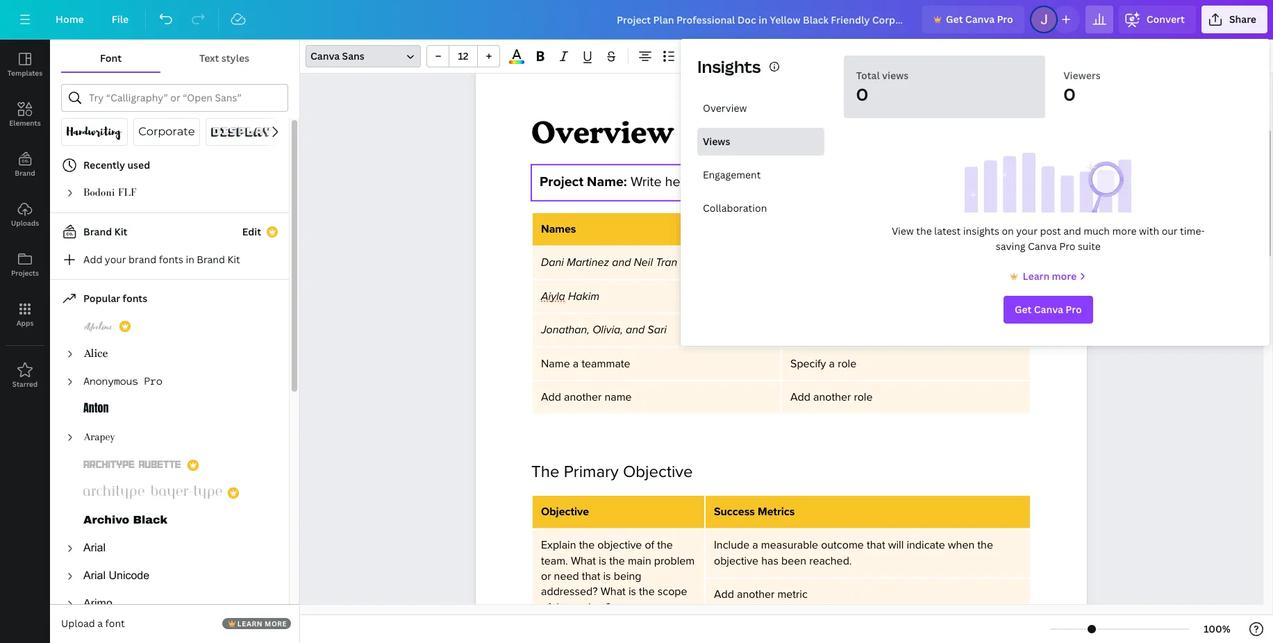 Task type: locate. For each thing, give the bounding box(es) containing it.
fonts right popular
[[123, 292, 147, 305]]

get inside main menu bar
[[946, 13, 963, 26]]

2 vertical spatial more
[[265, 619, 287, 629]]

arapey image
[[83, 429, 115, 446]]

primary
[[564, 462, 619, 482]]

None text field
[[540, 173, 773, 192]]

more
[[1113, 224, 1137, 238], [1052, 270, 1077, 283], [265, 619, 287, 629]]

the primary objective
[[531, 462, 693, 482]]

0 horizontal spatial get canva pro
[[946, 13, 1013, 26]]

1 horizontal spatial more
[[1052, 270, 1077, 283]]

our
[[1162, 224, 1178, 238]]

recently used
[[83, 158, 150, 172]]

1 vertical spatial learn more
[[237, 619, 287, 629]]

group
[[427, 45, 500, 67]]

1 horizontal spatial learn more button
[[1008, 268, 1090, 285]]

0 horizontal spatial kit
[[114, 225, 127, 238]]

architype aubette image
[[83, 457, 182, 474]]

1 horizontal spatial learn more
[[1023, 270, 1077, 283]]

bodoni flf image
[[83, 185, 138, 201]]

brand kit
[[83, 225, 127, 238]]

projects button
[[0, 240, 50, 290]]

1 vertical spatial brand
[[83, 225, 112, 238]]

fonts
[[159, 253, 183, 266], [123, 292, 147, 305]]

1 horizontal spatial kit
[[228, 253, 240, 266]]

1 vertical spatial your
[[105, 253, 126, 266]]

canva
[[966, 13, 995, 26], [311, 49, 340, 63], [1028, 240, 1057, 253], [1034, 303, 1064, 316]]

learn more for the right learn more button
[[1023, 270, 1077, 283]]

kit right in
[[228, 253, 240, 266]]

brand for brand kit
[[83, 225, 112, 238]]

fonts left in
[[159, 253, 183, 266]]

color range image
[[509, 61, 524, 64]]

get canva pro
[[946, 13, 1013, 26], [1015, 303, 1082, 316]]

projects
[[11, 268, 39, 278]]

overview up 'views' on the top
[[703, 101, 747, 115]]

0 down the total
[[856, 83, 869, 106]]

0 vertical spatial your
[[1017, 224, 1038, 238]]

2 0 from the left
[[1064, 83, 1076, 106]]

used
[[127, 158, 150, 172]]

0 horizontal spatial your
[[105, 253, 126, 266]]

100%
[[1204, 623, 1231, 636]]

with
[[1139, 224, 1160, 238]]

0 down viewers
[[1064, 83, 1076, 106]]

1 vertical spatial get canva pro button
[[1004, 296, 1093, 324]]

in
[[186, 253, 194, 266]]

1 vertical spatial more
[[1052, 270, 1077, 283]]

overview
[[703, 101, 747, 115], [531, 114, 674, 150]]

brand inside brand button
[[15, 168, 35, 178]]

0
[[856, 83, 869, 106], [1064, 83, 1076, 106]]

get
[[946, 13, 963, 26], [1015, 303, 1032, 316]]

views button
[[698, 128, 824, 156]]

learn more
[[1023, 270, 1077, 283], [237, 619, 287, 629]]

1 vertical spatial kit
[[228, 253, 240, 266]]

0 horizontal spatial get
[[946, 13, 963, 26]]

total views 0
[[856, 69, 909, 106]]

0 horizontal spatial learn
[[237, 619, 263, 629]]

text styles button
[[161, 45, 288, 72]]

learn for left learn more button
[[237, 619, 263, 629]]

0 vertical spatial pro
[[997, 13, 1013, 26]]

popular fonts
[[83, 292, 147, 305]]

1 horizontal spatial brand
[[83, 225, 112, 238]]

0 horizontal spatial 0
[[856, 83, 869, 106]]

0 vertical spatial learn
[[1023, 270, 1050, 283]]

the
[[917, 224, 932, 238]]

brand button
[[0, 140, 50, 190]]

1 horizontal spatial 0
[[1064, 83, 1076, 106]]

apps
[[16, 318, 34, 328]]

learn
[[1023, 270, 1050, 283], [237, 619, 263, 629]]

kit down bodoni flf image
[[114, 225, 127, 238]]

engagement
[[703, 168, 761, 181]]

brand right in
[[197, 253, 225, 266]]

sans
[[342, 49, 365, 63]]

2 vertical spatial brand
[[197, 253, 225, 266]]

0 vertical spatial learn more button
[[1008, 268, 1090, 285]]

learn more button
[[1008, 268, 1090, 285], [222, 618, 291, 629]]

overview up name:
[[531, 114, 674, 150]]

your right add
[[105, 253, 126, 266]]

1 horizontal spatial overview
[[703, 101, 747, 115]]

archivo black image
[[83, 513, 168, 529]]

0 vertical spatial brand
[[15, 168, 35, 178]]

2 horizontal spatial more
[[1113, 224, 1137, 238]]

0 horizontal spatial fonts
[[123, 292, 147, 305]]

1 horizontal spatial your
[[1017, 224, 1038, 238]]

brand up uploads button
[[15, 168, 35, 178]]

total
[[856, 69, 880, 82]]

popular
[[83, 292, 120, 305]]

project
[[540, 174, 584, 190]]

1 vertical spatial learn
[[237, 619, 263, 629]]

your right on on the top right of page
[[1017, 224, 1038, 238]]

0 horizontal spatial more
[[265, 619, 287, 629]]

corporate image
[[139, 124, 194, 140]]

architype bayer-type image
[[83, 485, 222, 502]]

canva inside popup button
[[311, 49, 340, 63]]

elements
[[9, 118, 41, 128]]

and
[[1064, 224, 1082, 238]]

views
[[882, 69, 909, 82]]

post
[[1040, 224, 1061, 238]]

overview button
[[698, 94, 824, 122]]

0 vertical spatial more
[[1113, 224, 1137, 238]]

convert button
[[1119, 6, 1196, 33]]

1 vertical spatial learn more button
[[222, 618, 291, 629]]

text
[[199, 51, 219, 65]]

0 vertical spatial fonts
[[159, 253, 183, 266]]

saving
[[996, 240, 1026, 253]]

much
[[1084, 224, 1110, 238]]

0 vertical spatial get
[[946, 13, 963, 26]]

get canva pro button
[[923, 6, 1025, 33], [1004, 296, 1093, 324]]

edit
[[242, 225, 261, 238]]

1 0 from the left
[[856, 83, 869, 106]]

view the latest insights on your post and much more with our time- saving canva pro suite
[[892, 224, 1205, 253]]

1 vertical spatial pro
[[1060, 240, 1076, 253]]

2 horizontal spatial brand
[[197, 253, 225, 266]]

1 vertical spatial get
[[1015, 303, 1032, 316]]

0 vertical spatial learn more
[[1023, 270, 1077, 283]]

your
[[1017, 224, 1038, 238], [105, 253, 126, 266]]

1 horizontal spatial learn
[[1023, 270, 1050, 283]]

0 inside viewers 0
[[1064, 83, 1076, 106]]

starred
[[12, 379, 38, 389]]

add your brand fonts in brand kit
[[83, 253, 240, 266]]

0 vertical spatial get canva pro
[[946, 13, 1013, 26]]

none text field containing project name:
[[540, 173, 773, 192]]

views
[[703, 135, 730, 148]]

canva sans
[[311, 49, 365, 63]]

pro
[[997, 13, 1013, 26], [1060, 240, 1076, 253], [1066, 303, 1082, 316]]

brand up add
[[83, 225, 112, 238]]

your inside view the latest insights on your post and much more with our time- saving canva pro suite
[[1017, 224, 1038, 238]]

kit
[[114, 225, 127, 238], [228, 253, 240, 266]]

get canva pro inside main menu bar
[[946, 13, 1013, 26]]

0 horizontal spatial learn more
[[237, 619, 287, 629]]

brand
[[15, 168, 35, 178], [83, 225, 112, 238], [197, 253, 225, 266]]

1 vertical spatial get canva pro
[[1015, 303, 1082, 316]]

0 vertical spatial get canva pro button
[[923, 6, 1025, 33]]

Design title text field
[[606, 6, 917, 33]]

0 horizontal spatial brand
[[15, 168, 35, 178]]

edit button
[[242, 224, 261, 240]]

font
[[105, 617, 125, 630]]

advetime image
[[83, 318, 114, 335]]



Task type: vqa. For each thing, say whether or not it's contained in the screenshot.
"settings"
no



Task type: describe. For each thing, give the bounding box(es) containing it.
pro inside main menu bar
[[997, 13, 1013, 26]]

view
[[892, 224, 914, 238]]

viewers
[[1064, 69, 1101, 82]]

pro inside view the latest insights on your post and much more with our time- saving canva pro suite
[[1060, 240, 1076, 253]]

home link
[[44, 6, 95, 33]]

1 horizontal spatial fonts
[[159, 253, 183, 266]]

learn more for left learn more button
[[237, 619, 287, 629]]

Try "Calligraphy" or "Open Sans" search field
[[89, 85, 279, 111]]

recently
[[83, 158, 125, 172]]

100% button
[[1195, 618, 1240, 641]]

1 horizontal spatial get
[[1015, 303, 1032, 316]]

arimo image
[[83, 596, 113, 613]]

upload
[[61, 617, 95, 630]]

project name: write here
[[540, 174, 693, 190]]

uploads button
[[0, 190, 50, 240]]

file
[[112, 13, 129, 26]]

objective
[[623, 462, 693, 482]]

0 horizontal spatial learn more button
[[222, 618, 291, 629]]

starred button
[[0, 351, 50, 401]]

share button
[[1202, 6, 1268, 33]]

time-
[[1180, 224, 1205, 238]]

font
[[100, 51, 122, 65]]

share
[[1230, 13, 1257, 26]]

latest
[[935, 224, 961, 238]]

learn for the right learn more button
[[1023, 270, 1050, 283]]

anonymous pro image
[[83, 374, 163, 390]]

the
[[531, 462, 560, 482]]

anton image
[[83, 402, 108, 418]]

upload a font
[[61, 617, 125, 630]]

styles
[[221, 51, 249, 65]]

file button
[[101, 6, 140, 33]]

a
[[97, 617, 103, 630]]

more inside view the latest insights on your post and much more with our time- saving canva pro suite
[[1113, 224, 1137, 238]]

templates
[[8, 68, 42, 78]]

font button
[[61, 45, 161, 72]]

handwriting image
[[67, 124, 122, 140]]

main menu bar
[[0, 0, 1273, 40]]

templates button
[[0, 40, 50, 90]]

insights
[[963, 224, 1000, 238]]

home
[[56, 13, 84, 26]]

insights
[[698, 55, 761, 78]]

1 vertical spatial fonts
[[123, 292, 147, 305]]

arial unicode image
[[83, 568, 150, 585]]

alice image
[[83, 346, 108, 363]]

– – number field
[[454, 49, 473, 63]]

brand for brand
[[15, 168, 35, 178]]

suite
[[1078, 240, 1101, 253]]

here
[[665, 174, 693, 190]]

add
[[83, 253, 102, 266]]

0 vertical spatial kit
[[114, 225, 127, 238]]

collaboration
[[703, 201, 767, 215]]

canva sans button
[[306, 45, 421, 67]]

engagement button
[[698, 161, 824, 189]]

overview inside button
[[703, 101, 747, 115]]

apps button
[[0, 290, 50, 340]]

uploads
[[11, 218, 39, 228]]

text styles
[[199, 51, 249, 65]]

brand
[[129, 253, 157, 266]]

arial image
[[83, 541, 106, 557]]

0 inside total views 0
[[856, 83, 869, 106]]

viewers 0
[[1064, 69, 1101, 106]]

1 horizontal spatial get canva pro
[[1015, 303, 1082, 316]]

collaboration button
[[698, 195, 824, 222]]

convert
[[1147, 13, 1185, 26]]

on
[[1002, 224, 1014, 238]]

elements button
[[0, 90, 50, 140]]

canva inside main menu bar
[[966, 13, 995, 26]]

write
[[631, 174, 662, 190]]

side panel tab list
[[0, 40, 50, 401]]

2 vertical spatial pro
[[1066, 303, 1082, 316]]

name:
[[587, 174, 627, 190]]

display image
[[211, 124, 272, 140]]

canva inside view the latest insights on your post and much more with our time- saving canva pro suite
[[1028, 240, 1057, 253]]

0 horizontal spatial overview
[[531, 114, 674, 150]]



